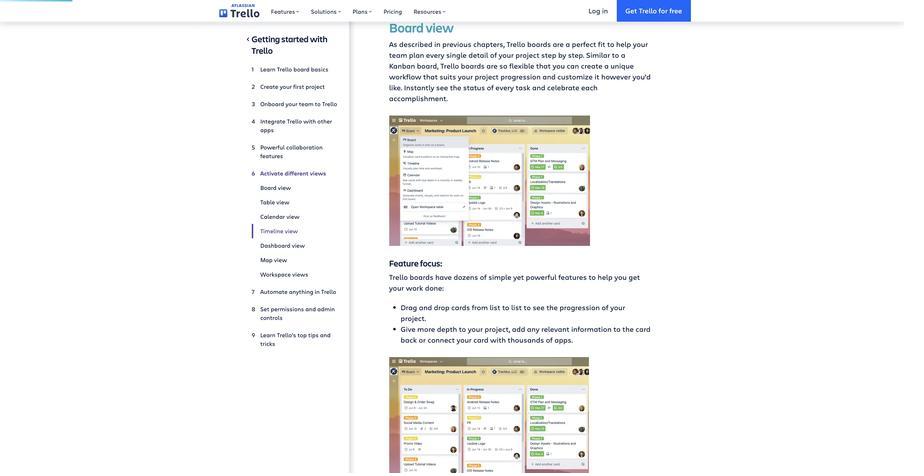 Task type: vqa. For each thing, say whether or not it's contained in the screenshot.
Any
yes



Task type: locate. For each thing, give the bounding box(es) containing it.
table
[[260, 199, 275, 206]]

1 horizontal spatial progression
[[560, 303, 600, 313]]

page progress progress bar
[[0, 0, 72, 1]]

create your first project link
[[252, 80, 337, 94]]

view up calendar view
[[276, 199, 289, 206]]

team down "first"
[[299, 100, 314, 108]]

0 horizontal spatial in
[[315, 288, 320, 296]]

you
[[553, 61, 565, 71], [614, 273, 627, 282]]

2 horizontal spatial project
[[516, 50, 540, 60]]

customize
[[558, 72, 593, 82]]

every left task
[[495, 83, 514, 93]]

0 horizontal spatial list
[[490, 303, 500, 313]]

atlassian trello image
[[219, 4, 259, 18]]

trello's
[[277, 332, 296, 339]]

1 learn from the top
[[260, 65, 276, 73]]

1 vertical spatial a
[[621, 50, 625, 60]]

project
[[516, 50, 540, 60], [475, 72, 499, 82], [306, 83, 325, 90]]

timeline
[[260, 228, 283, 235]]

in inside the log in link
[[602, 6, 608, 15]]

2 vertical spatial the
[[622, 325, 634, 334]]

collaboration
[[286, 144, 323, 151]]

progression up information
[[560, 303, 600, 313]]

trello down feature
[[389, 273, 408, 282]]

board inside board view as described in previous chapters, trello boards are a perfect fit to help your team plan every single detail of your project step by step. similar to a kanban board, trello boards are so flexible that you can create a unique workflow that suits your project progression and customize it however you'd like. instantly see the status of every task and celebrate each accomplishment.
[[389, 19, 424, 36]]

1 vertical spatial are
[[487, 61, 498, 71]]

learn inside learn trello's top tips and tricks
[[260, 332, 276, 339]]

project,
[[485, 325, 510, 334]]

it
[[595, 72, 599, 82]]

0 vertical spatial a
[[566, 39, 570, 49]]

0 horizontal spatial board
[[260, 184, 277, 192]]

board,
[[417, 61, 439, 71]]

view down activate different views
[[278, 184, 291, 192]]

described
[[399, 39, 433, 49]]

and right task
[[532, 83, 545, 93]]

workspace views link
[[252, 268, 337, 282]]

2 learn from the top
[[260, 332, 276, 339]]

0 vertical spatial features
[[260, 152, 283, 160]]

0 vertical spatial you
[[553, 61, 565, 71]]

see up any
[[533, 303, 545, 313]]

in inside automate anything in trello link
[[315, 288, 320, 296]]

in left previous
[[434, 39, 441, 49]]

1 horizontal spatial list
[[511, 303, 522, 313]]

1 horizontal spatial project
[[475, 72, 499, 82]]

solutions button
[[305, 0, 347, 22]]

features down powerful
[[260, 152, 283, 160]]

get trello for free link
[[617, 0, 691, 22]]

board up 'table'
[[260, 184, 277, 192]]

1 horizontal spatial team
[[389, 50, 407, 60]]

create
[[260, 83, 278, 90]]

that down step at the right top of page
[[536, 61, 551, 71]]

team
[[389, 50, 407, 60], [299, 100, 314, 108]]

0 horizontal spatial progression
[[501, 72, 541, 82]]

dashboard view
[[260, 242, 305, 250]]

are up by
[[553, 39, 564, 49]]

2 vertical spatial in
[[315, 288, 320, 296]]

in
[[602, 6, 608, 15], [434, 39, 441, 49], [315, 288, 320, 296]]

trello inside "getting started with trello"
[[252, 45, 273, 56]]

see inside board view as described in previous chapters, trello boards are a perfect fit to help your team plan every single detail of your project step by step. similar to a kanban board, trello boards are so flexible that you can create a unique workflow that suits your project progression and customize it however you'd like. instantly see the status of every task and celebrate each accomplishment.
[[436, 83, 448, 93]]

view down resources
[[426, 19, 454, 36]]

0 vertical spatial with
[[310, 33, 328, 45]]

1 horizontal spatial see
[[533, 303, 545, 313]]

your down 'create your first project'
[[286, 100, 298, 108]]

1 vertical spatial views
[[292, 271, 308, 279]]

with
[[310, 33, 328, 45], [303, 118, 316, 125], [490, 336, 506, 345]]

trello up the flexible
[[507, 39, 525, 49]]

with left the other
[[303, 118, 316, 125]]

with down project,
[[490, 336, 506, 345]]

are left "so" at the right top
[[487, 61, 498, 71]]

trello up "admin"
[[321, 288, 336, 296]]

views
[[310, 170, 326, 178], [292, 271, 308, 279]]

0 vertical spatial board
[[389, 19, 424, 36]]

get trello for free
[[625, 6, 682, 15]]

view right map
[[274, 257, 287, 264]]

simple
[[489, 273, 511, 282]]

boards
[[527, 39, 551, 49], [461, 61, 485, 71], [410, 273, 433, 282]]

1 horizontal spatial in
[[434, 39, 441, 49]]

view down 'calendar view' link
[[285, 228, 298, 235]]

project.
[[401, 314, 426, 324]]

0 horizontal spatial see
[[436, 83, 448, 93]]

see
[[436, 83, 448, 93], [533, 303, 545, 313]]

of up information
[[602, 303, 609, 313]]

view for dashboard view
[[292, 242, 305, 250]]

your up "so" at the right top
[[499, 50, 514, 60]]

board
[[389, 19, 424, 36], [260, 184, 277, 192]]

board up described
[[389, 19, 424, 36]]

in inside board view as described in previous chapters, trello boards are a perfect fit to help your team plan every single detail of your project step by step. similar to a kanban board, trello boards are so flexible that you can create a unique workflow that suits your project progression and customize it however you'd like. instantly see the status of every task and celebrate each accomplishment.
[[434, 39, 441, 49]]

2 horizontal spatial a
[[621, 50, 625, 60]]

progression down the flexible
[[501, 72, 541, 82]]

view inside 'link'
[[285, 228, 298, 235]]

and left the drop
[[419, 303, 432, 313]]

set permissions and admin controls link
[[252, 302, 337, 326]]

0 vertical spatial card
[[636, 325, 651, 334]]

view down "table view" link
[[286, 213, 299, 221]]

1 horizontal spatial you
[[614, 273, 627, 282]]

1 vertical spatial in
[[434, 39, 441, 49]]

1 vertical spatial see
[[533, 303, 545, 313]]

1 horizontal spatial every
[[495, 83, 514, 93]]

2 horizontal spatial boards
[[527, 39, 551, 49]]

view inside board view as described in previous chapters, trello boards are a perfect fit to help your team plan every single detail of your project step by step. similar to a kanban board, trello boards are so flexible that you can create a unique workflow that suits your project progression and customize it however you'd like. instantly see the status of every task and celebrate each accomplishment.
[[426, 19, 454, 36]]

view
[[426, 19, 454, 36], [278, 184, 291, 192], [276, 199, 289, 206], [286, 213, 299, 221], [285, 228, 298, 235], [292, 242, 305, 250], [274, 257, 287, 264]]

learn up create on the left of page
[[260, 65, 276, 73]]

0 horizontal spatial are
[[487, 61, 498, 71]]

of inside feature focus: trello boards have dozens of simple yet powerful features to help you get your work done:
[[480, 273, 487, 282]]

are
[[553, 39, 564, 49], [487, 61, 498, 71]]

activate
[[260, 170, 283, 178]]

plans button
[[347, 0, 378, 22]]

automate
[[260, 288, 288, 296]]

2 vertical spatial project
[[306, 83, 325, 90]]

learn trello board basics link
[[252, 62, 337, 77]]

1 horizontal spatial help
[[616, 39, 631, 49]]

learn trello's top tips and tricks link
[[252, 329, 337, 352]]

1 vertical spatial progression
[[560, 303, 600, 313]]

boards inside feature focus: trello boards have dozens of simple yet powerful features to help you get your work done:
[[410, 273, 433, 282]]

with for started
[[310, 33, 328, 45]]

1 horizontal spatial the
[[546, 303, 558, 313]]

project right "first"
[[306, 83, 325, 90]]

and inside drag and drop cards from list to list to see the progression of your project. give more depth to your project, add any relevant information to the card back or connect your card with thousands of apps.
[[419, 303, 432, 313]]

suits
[[440, 72, 456, 82]]

in right anything
[[315, 288, 320, 296]]

view down timeline view 'link'
[[292, 242, 305, 250]]

onboard your team to trello link
[[252, 97, 337, 111]]

help inside feature focus: trello boards have dozens of simple yet powerful features to help you get your work done:
[[598, 273, 613, 282]]

list up add
[[511, 303, 522, 313]]

0 horizontal spatial project
[[306, 83, 325, 90]]

a down similar
[[604, 61, 609, 71]]

trello up the other
[[322, 100, 337, 108]]

see down suits
[[436, 83, 448, 93]]

help
[[616, 39, 631, 49], [598, 273, 613, 282]]

0 vertical spatial learn
[[260, 65, 276, 73]]

your up 'status'
[[458, 72, 473, 82]]

the
[[450, 83, 461, 93], [546, 303, 558, 313], [622, 325, 634, 334]]

0 vertical spatial in
[[602, 6, 608, 15]]

so
[[499, 61, 507, 71]]

and left "admin"
[[305, 306, 316, 313]]

0 horizontal spatial that
[[423, 72, 438, 82]]

map
[[260, 257, 273, 264]]

0 vertical spatial see
[[436, 83, 448, 93]]

0 vertical spatial team
[[389, 50, 407, 60]]

getting
[[252, 33, 280, 45]]

and right tips
[[320, 332, 331, 339]]

2 vertical spatial a
[[604, 61, 609, 71]]

1 vertical spatial with
[[303, 118, 316, 125]]

help inside board view as described in previous chapters, trello boards are a perfect fit to help your team plan every single detail of your project step by step. similar to a kanban board, trello boards are so flexible that you can create a unique workflow that suits your project progression and customize it however you'd like. instantly see the status of every task and celebrate each accomplishment.
[[616, 39, 631, 49]]

0 horizontal spatial help
[[598, 273, 613, 282]]

log
[[589, 6, 600, 15]]

a up unique in the top right of the page
[[621, 50, 625, 60]]

0 vertical spatial help
[[616, 39, 631, 49]]

0 horizontal spatial features
[[260, 152, 283, 160]]

with inside integrate trello with other apps
[[303, 118, 316, 125]]

an image showing the different view options for a trello board image
[[389, 116, 590, 246]]

from
[[472, 303, 488, 313]]

1 horizontal spatial board
[[389, 19, 424, 36]]

your left work
[[389, 283, 404, 293]]

boards up step at the right top of page
[[527, 39, 551, 49]]

1 vertical spatial you
[[614, 273, 627, 282]]

back
[[401, 336, 417, 345]]

you down by
[[553, 61, 565, 71]]

help left "get" on the bottom of the page
[[598, 273, 613, 282]]

integrate trello with other apps
[[260, 118, 332, 134]]

1 vertical spatial project
[[475, 72, 499, 82]]

views down map view link at the left of page
[[292, 271, 308, 279]]

detail
[[469, 50, 488, 60]]

0 vertical spatial that
[[536, 61, 551, 71]]

1 horizontal spatial card
[[636, 325, 651, 334]]

0 vertical spatial the
[[450, 83, 461, 93]]

trello down 'onboard your team to trello' 'link'
[[287, 118, 302, 125]]

1 horizontal spatial that
[[536, 61, 551, 71]]

map view link
[[252, 253, 337, 268]]

list right from on the right bottom
[[490, 303, 500, 313]]

1 horizontal spatial a
[[604, 61, 609, 71]]

your left "first"
[[280, 83, 292, 90]]

in right log
[[602, 6, 608, 15]]

you left "get" on the bottom of the page
[[614, 273, 627, 282]]

solutions
[[311, 8, 337, 15]]

0 horizontal spatial you
[[553, 61, 565, 71]]

0 vertical spatial progression
[[501, 72, 541, 82]]

0 vertical spatial boards
[[527, 39, 551, 49]]

set permissions and admin controls
[[260, 306, 335, 322]]

1 vertical spatial every
[[495, 83, 514, 93]]

help up unique in the top right of the page
[[616, 39, 631, 49]]

1 vertical spatial that
[[423, 72, 438, 82]]

trello left started
[[252, 45, 273, 56]]

plans
[[353, 8, 368, 15]]

trello inside integrate trello with other apps
[[287, 118, 302, 125]]

learn
[[260, 65, 276, 73], [260, 332, 276, 339]]

for
[[659, 6, 668, 15]]

0 vertical spatial are
[[553, 39, 564, 49]]

you inside feature focus: trello boards have dozens of simple yet powerful features to help you get your work done:
[[614, 273, 627, 282]]

1 vertical spatial features
[[558, 273, 587, 282]]

learn for learn trello board basics
[[260, 65, 276, 73]]

2 list from the left
[[511, 303, 522, 313]]

admin
[[317, 306, 335, 313]]

0 horizontal spatial card
[[474, 336, 488, 345]]

features
[[260, 152, 283, 160], [558, 273, 587, 282]]

0 vertical spatial every
[[426, 50, 444, 60]]

onboard
[[260, 100, 284, 108]]

team up kanban
[[389, 50, 407, 60]]

0 vertical spatial views
[[310, 170, 326, 178]]

0 horizontal spatial boards
[[410, 273, 433, 282]]

boards down detail
[[461, 61, 485, 71]]

board inside board view link
[[260, 184, 277, 192]]

and inside set permissions and admin controls
[[305, 306, 316, 313]]

0 horizontal spatial team
[[299, 100, 314, 108]]

1 vertical spatial help
[[598, 273, 613, 282]]

as
[[389, 39, 397, 49]]

to inside 'link'
[[315, 100, 321, 108]]

trello
[[639, 6, 657, 15], [507, 39, 525, 49], [252, 45, 273, 56], [440, 61, 459, 71], [277, 65, 292, 73], [322, 100, 337, 108], [287, 118, 302, 125], [389, 273, 408, 282], [321, 288, 336, 296]]

2 horizontal spatial the
[[622, 325, 634, 334]]

resources button
[[408, 0, 452, 22]]

1 vertical spatial board
[[260, 184, 277, 192]]

accomplishment.
[[389, 94, 448, 103]]

1 vertical spatial card
[[474, 336, 488, 345]]

view for table view
[[276, 199, 289, 206]]

2 vertical spatial boards
[[410, 273, 433, 282]]

previous
[[442, 39, 471, 49]]

relevant
[[541, 325, 570, 334]]

0 horizontal spatial the
[[450, 83, 461, 93]]

depth
[[437, 325, 457, 334]]

boards up work
[[410, 273, 433, 282]]

0 horizontal spatial a
[[566, 39, 570, 49]]

features inside feature focus: trello boards have dozens of simple yet powerful features to help you get your work done:
[[558, 273, 587, 282]]

every up board,
[[426, 50, 444, 60]]

kanban
[[389, 61, 415, 71]]

a up by
[[566, 39, 570, 49]]

1 horizontal spatial features
[[558, 273, 587, 282]]

that down board,
[[423, 72, 438, 82]]

features right powerful
[[558, 273, 587, 282]]

1 vertical spatial learn
[[260, 332, 276, 339]]

work
[[406, 283, 423, 293]]

project up 'status'
[[475, 72, 499, 82]]

1 vertical spatial team
[[299, 100, 314, 108]]

1 horizontal spatial boards
[[461, 61, 485, 71]]

connect
[[428, 336, 455, 345]]

your inside feature focus: trello boards have dozens of simple yet powerful features to help you get your work done:
[[389, 283, 404, 293]]

with right started
[[310, 33, 328, 45]]

2 horizontal spatial in
[[602, 6, 608, 15]]

every
[[426, 50, 444, 60], [495, 83, 514, 93]]

with inside "getting started with trello"
[[310, 33, 328, 45]]

of left simple
[[480, 273, 487, 282]]

trello inside 'link'
[[322, 100, 337, 108]]

trello left 'board'
[[277, 65, 292, 73]]

1 vertical spatial the
[[546, 303, 558, 313]]

1 horizontal spatial views
[[310, 170, 326, 178]]

2 vertical spatial with
[[490, 336, 506, 345]]

project up the flexible
[[516, 50, 540, 60]]

pricing link
[[378, 0, 408, 22]]

plan
[[409, 50, 424, 60]]

views right different
[[310, 170, 326, 178]]

learn up tricks
[[260, 332, 276, 339]]

with inside drag and drop cards from list to list to see the progression of your project. give more depth to your project, add any relevant information to the card back or connect your card with thousands of apps.
[[490, 336, 506, 345]]



Task type: describe. For each thing, give the bounding box(es) containing it.
your inside "link"
[[280, 83, 292, 90]]

0 vertical spatial project
[[516, 50, 540, 60]]

the inside board view as described in previous chapters, trello boards are a perfect fit to help your team plan every single detail of your project step by step. similar to a kanban board, trello boards are so flexible that you can create a unique workflow that suits your project progression and customize it however you'd like. instantly see the status of every task and celebrate each accomplishment.
[[450, 83, 461, 93]]

focus:
[[420, 258, 442, 269]]

tips
[[308, 332, 319, 339]]

have
[[435, 273, 452, 282]]

thousands
[[508, 336, 544, 345]]

create your first project
[[260, 83, 325, 90]]

powerful
[[526, 273, 557, 282]]

or
[[419, 336, 426, 345]]

and inside learn trello's top tips and tricks
[[320, 332, 331, 339]]

1 horizontal spatial are
[[553, 39, 564, 49]]

first
[[293, 83, 304, 90]]

timeline view link
[[252, 224, 337, 239]]

of down chapters, on the top
[[490, 50, 497, 60]]

drop
[[434, 303, 450, 313]]

celebrate
[[547, 83, 579, 93]]

to inside feature focus: trello boards have dozens of simple yet powerful features to help you get your work done:
[[589, 273, 596, 282]]

features button
[[265, 0, 305, 22]]

view for board view
[[278, 184, 291, 192]]

calendar
[[260, 213, 285, 221]]

top
[[298, 332, 307, 339]]

and up 'celebrate'
[[543, 72, 556, 82]]

however
[[601, 72, 631, 82]]

features
[[271, 8, 295, 15]]

learn trello board basics
[[260, 65, 328, 73]]

view for map view
[[274, 257, 287, 264]]

getting started with trello link
[[252, 33, 337, 59]]

your up information
[[610, 303, 625, 313]]

chapters,
[[473, 39, 505, 49]]

create
[[581, 61, 603, 71]]

board
[[293, 65, 310, 73]]

map view
[[260, 257, 287, 264]]

1 list from the left
[[490, 303, 500, 313]]

dashboard view link
[[252, 239, 337, 253]]

an image showing the board view of a trello board image
[[389, 358, 589, 474]]

trello inside feature focus: trello boards have dozens of simple yet powerful features to help you get your work done:
[[389, 273, 408, 282]]

features inside powerful collaboration features
[[260, 152, 283, 160]]

powerful collaboration features
[[260, 144, 323, 160]]

team inside board view as described in previous chapters, trello boards are a perfect fit to help your team plan every single detail of your project step by step. similar to a kanban board, trello boards are so flexible that you can create a unique workflow that suits your project progression and customize it however you'd like. instantly see the status of every task and celebrate each accomplishment.
[[389, 50, 407, 60]]

each
[[581, 83, 598, 93]]

workflow
[[389, 72, 421, 82]]

your left project,
[[468, 325, 483, 334]]

step
[[541, 50, 556, 60]]

project inside "link"
[[306, 83, 325, 90]]

board view as described in previous chapters, trello boards are a perfect fit to help your team plan every single detail of your project step by step. similar to a kanban board, trello boards are so flexible that you can create a unique workflow that suits your project progression and customize it however you'd like. instantly see the status of every task and celebrate each accomplishment.
[[389, 19, 651, 103]]

of down relevant
[[546, 336, 553, 345]]

by
[[558, 50, 566, 60]]

your inside 'link'
[[286, 100, 298, 108]]

step.
[[568, 50, 584, 60]]

1 vertical spatial boards
[[461, 61, 485, 71]]

view for timeline view
[[285, 228, 298, 235]]

0 horizontal spatial views
[[292, 271, 308, 279]]

of right 'status'
[[487, 83, 494, 93]]

started
[[281, 33, 309, 45]]

task
[[516, 83, 530, 93]]

trello up suits
[[440, 61, 459, 71]]

dozens
[[454, 273, 478, 282]]

done:
[[425, 283, 444, 293]]

feature focus: trello boards have dozens of simple yet powerful features to help you get your work done:
[[389, 258, 640, 293]]

trello left for
[[639, 6, 657, 15]]

view for board view as described in previous chapters, trello boards are a perfect fit to help your team plan every single detail of your project step by step. similar to a kanban board, trello boards are so flexible that you can create a unique workflow that suits your project progression and customize it however you'd like. instantly see the status of every task and celebrate each accomplishment.
[[426, 19, 454, 36]]

learn for learn trello's top tips and tricks
[[260, 332, 276, 339]]

progression inside drag and drop cards from list to list to see the progression of your project. give more depth to your project, add any relevant information to the card back or connect your card with thousands of apps.
[[560, 303, 600, 313]]

powerful collaboration features link
[[252, 140, 337, 164]]

more
[[417, 325, 435, 334]]

pricing
[[384, 8, 402, 15]]

you inside board view as described in previous chapters, trello boards are a perfect fit to help your team plan every single detail of your project step by step. similar to a kanban board, trello boards are so flexible that you can create a unique workflow that suits your project progression and customize it however you'd like. instantly see the status of every task and celebrate each accomplishment.
[[553, 61, 565, 71]]

progression inside board view as described in previous chapters, trello boards are a perfect fit to help your team plan every single detail of your project step by step. similar to a kanban board, trello boards are so flexible that you can create a unique workflow that suits your project progression and customize it however you'd like. instantly see the status of every task and celebrate each accomplishment.
[[501, 72, 541, 82]]

information
[[571, 325, 612, 334]]

0 horizontal spatial every
[[426, 50, 444, 60]]

board for board view
[[260, 184, 277, 192]]

like.
[[389, 83, 402, 93]]

set
[[260, 306, 269, 313]]

yet
[[513, 273, 524, 282]]

apps.
[[555, 336, 573, 345]]

board for board view as described in previous chapters, trello boards are a perfect fit to help your team plan every single detail of your project step by step. similar to a kanban board, trello boards are so flexible that you can create a unique workflow that suits your project progression and customize it however you'd like. instantly see the status of every task and celebrate each accomplishment.
[[389, 19, 424, 36]]

log in
[[589, 6, 608, 15]]

timeline view
[[260, 228, 298, 235]]

fit
[[598, 39, 605, 49]]

table view link
[[252, 195, 337, 210]]

your down "depth"
[[457, 336, 472, 345]]

workspace
[[260, 271, 291, 279]]

onboard your team to trello
[[260, 100, 337, 108]]

see inside drag and drop cards from list to list to see the progression of your project. give more depth to your project, add any relevant information to the card back or connect your card with thousands of apps.
[[533, 303, 545, 313]]

tricks
[[260, 340, 275, 348]]

activate different views
[[260, 170, 326, 178]]

flexible
[[509, 61, 534, 71]]

anything
[[289, 288, 313, 296]]

learn trello's top tips and tricks
[[260, 332, 331, 348]]

add
[[512, 325, 525, 334]]

cards
[[451, 303, 470, 313]]

automate anything in trello
[[260, 288, 336, 296]]

view for calendar view
[[286, 213, 299, 221]]

status
[[463, 83, 485, 93]]

basics
[[311, 65, 328, 73]]

board view
[[260, 184, 291, 192]]

can
[[567, 61, 579, 71]]

integrate
[[260, 118, 286, 125]]

give
[[401, 325, 416, 334]]

team inside 'link'
[[299, 100, 314, 108]]

other
[[317, 118, 332, 125]]

with for trello
[[303, 118, 316, 125]]

you'd
[[633, 72, 651, 82]]

your up unique in the top right of the page
[[633, 39, 648, 49]]

apps
[[260, 126, 274, 134]]

workspace views
[[260, 271, 308, 279]]

any
[[527, 325, 540, 334]]

feature
[[389, 258, 419, 269]]



